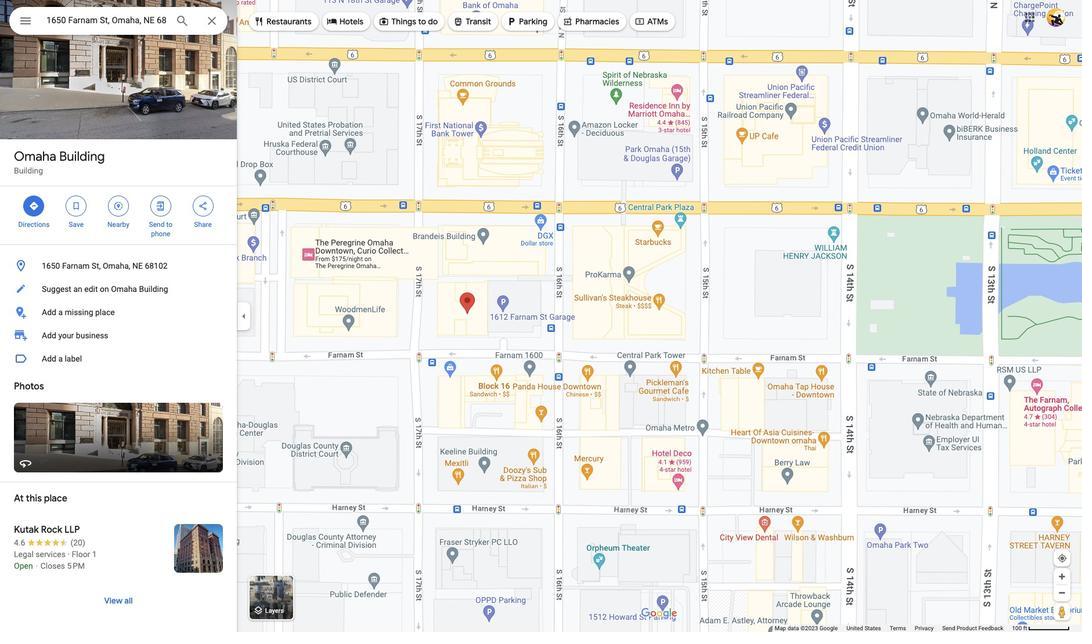 Task type: describe. For each thing, give the bounding box(es) containing it.
omaha,
[[103, 261, 130, 271]]

st,
[[92, 261, 101, 271]]

4.6
[[14, 539, 25, 548]]

missing
[[65, 308, 93, 317]]

save
[[69, 221, 84, 229]]

parking
[[519, 16, 548, 27]]

add for add your business
[[42, 331, 56, 340]]

layers
[[265, 608, 284, 615]]

a for label
[[58, 354, 63, 364]]

terms button
[[891, 625, 907, 633]]

(20)
[[71, 539, 85, 548]]

google maps element
[[0, 0, 1083, 633]]

data
[[788, 626, 800, 632]]

·
[[68, 550, 70, 559]]


[[254, 15, 264, 28]]

suggest an edit on omaha building
[[42, 285, 168, 294]]

send to phone
[[149, 221, 173, 238]]

add a label button
[[0, 347, 237, 371]]

 hotels
[[327, 15, 364, 28]]

100
[[1013, 626, 1023, 632]]

at this place
[[14, 493, 67, 505]]

add a label
[[42, 354, 82, 364]]

show your location image
[[1058, 554, 1068, 564]]

zoom out image
[[1059, 589, 1067, 598]]

send for send to phone
[[149, 221, 165, 229]]

feedback
[[979, 626, 1004, 632]]

send for send product feedback
[[943, 626, 956, 632]]


[[19, 13, 33, 29]]

restaurants
[[267, 16, 312, 27]]

rock
[[41, 525, 62, 536]]

legal services · floor 1 open ⋅ closes 5 pm
[[14, 550, 97, 571]]

united
[[847, 626, 864, 632]]

1
[[92, 550, 97, 559]]

 pharmacies
[[563, 15, 620, 28]]

legal
[[14, 550, 34, 559]]


[[453, 15, 464, 28]]

68102
[[145, 261, 168, 271]]


[[198, 200, 208, 213]]

suggest an edit on omaha building button
[[0, 278, 237, 301]]

view all button
[[93, 587, 144, 615]]

5 pm
[[67, 562, 85, 571]]

view
[[104, 596, 123, 607]]

closes
[[41, 562, 65, 571]]

directions
[[18, 221, 50, 229]]

united states button
[[847, 625, 882, 633]]

suggest
[[42, 285, 71, 294]]

©2023
[[801, 626, 819, 632]]

label
[[65, 354, 82, 364]]

photos
[[14, 381, 44, 393]]


[[379, 15, 389, 28]]

omaha building building
[[14, 149, 105, 175]]

ft
[[1024, 626, 1028, 632]]

0 horizontal spatial building
[[14, 166, 43, 175]]

edit
[[84, 285, 98, 294]]

pharmacies
[[576, 16, 620, 27]]


[[635, 15, 645, 28]]

map data ©2023 google
[[775, 626, 839, 632]]

send product feedback button
[[943, 625, 1004, 633]]

things
[[392, 16, 417, 27]]

 transit
[[453, 15, 492, 28]]

a for missing
[[58, 308, 63, 317]]

to inside send to phone
[[166, 221, 173, 229]]

business
[[76, 331, 108, 340]]

 atms
[[635, 15, 669, 28]]

services
[[36, 550, 66, 559]]

footer inside google maps element
[[775, 625, 1013, 633]]

1650
[[42, 261, 60, 271]]

this
[[26, 493, 42, 505]]

kutak
[[14, 525, 39, 536]]


[[156, 200, 166, 213]]



Task type: locate. For each thing, give the bounding box(es) containing it.
⋅
[[35, 562, 38, 571]]

llp
[[65, 525, 80, 536]]

1 vertical spatial building
[[14, 166, 43, 175]]

send up phone
[[149, 221, 165, 229]]

add left label
[[42, 354, 56, 364]]

hotels
[[340, 16, 364, 27]]

open
[[14, 562, 33, 571]]

privacy button
[[916, 625, 934, 633]]

0 vertical spatial to
[[418, 16, 426, 27]]

to inside the  things to do
[[418, 16, 426, 27]]

a
[[58, 308, 63, 317], [58, 354, 63, 364]]

 things to do
[[379, 15, 438, 28]]

to
[[418, 16, 426, 27], [166, 221, 173, 229]]

google
[[820, 626, 839, 632]]

2 vertical spatial building
[[139, 285, 168, 294]]

 button
[[9, 7, 42, 37]]

floor
[[72, 550, 90, 559]]

0 horizontal spatial place
[[44, 493, 67, 505]]

do
[[428, 16, 438, 27]]

1 add from the top
[[42, 308, 56, 317]]

2 add from the top
[[42, 331, 56, 340]]

zoom in image
[[1059, 573, 1067, 582]]

add for add a label
[[42, 354, 56, 364]]

0 vertical spatial add
[[42, 308, 56, 317]]

nearby
[[108, 221, 130, 229]]

place right this at left
[[44, 493, 67, 505]]

privacy
[[916, 626, 934, 632]]

0 vertical spatial omaha
[[14, 149, 56, 165]]


[[563, 15, 573, 28]]


[[113, 200, 124, 213]]

footer
[[775, 625, 1013, 633]]

omaha up 
[[14, 149, 56, 165]]

2 vertical spatial add
[[42, 354, 56, 364]]

a left label
[[58, 354, 63, 364]]

1 horizontal spatial to
[[418, 16, 426, 27]]

add
[[42, 308, 56, 317], [42, 331, 56, 340], [42, 354, 56, 364]]

send inside send to phone
[[149, 221, 165, 229]]

2 a from the top
[[58, 354, 63, 364]]

building up 
[[59, 149, 105, 165]]

transit
[[466, 16, 492, 27]]

an
[[73, 285, 82, 294]]

send inside button
[[943, 626, 956, 632]]

phone
[[151, 230, 170, 238]]

add for add a missing place
[[42, 308, 56, 317]]

place inside button
[[95, 308, 115, 317]]

1 a from the top
[[58, 308, 63, 317]]

send product feedback
[[943, 626, 1004, 632]]

place down 'suggest an edit on omaha building'
[[95, 308, 115, 317]]

map
[[775, 626, 787, 632]]

send
[[149, 221, 165, 229], [943, 626, 956, 632]]

add a missing place button
[[0, 301, 237, 324]]

building
[[59, 149, 105, 165], [14, 166, 43, 175], [139, 285, 168, 294]]

atms
[[648, 16, 669, 27]]

1 vertical spatial add
[[42, 331, 56, 340]]

to up phone
[[166, 221, 173, 229]]

google account: ben nelson  
(ben.nelson1980@gmail.com) image
[[1048, 8, 1066, 27]]

 restaurants
[[254, 15, 312, 28]]

1 horizontal spatial omaha
[[111, 285, 137, 294]]

your
[[58, 331, 74, 340]]

100 ft button
[[1013, 626, 1071, 632]]


[[29, 200, 39, 213]]

omaha inside omaha building building
[[14, 149, 56, 165]]

3 add from the top
[[42, 354, 56, 364]]

1 vertical spatial a
[[58, 354, 63, 364]]


[[71, 200, 81, 213]]

1 vertical spatial omaha
[[111, 285, 137, 294]]

terms
[[891, 626, 907, 632]]

0 vertical spatial place
[[95, 308, 115, 317]]

add your business
[[42, 331, 108, 340]]

kutak rock llp
[[14, 525, 80, 536]]

 parking
[[507, 15, 548, 28]]

1650 farnam st, omaha, ne 68102 button
[[0, 254, 237, 278]]

None field
[[46, 13, 166, 27]]

4.6 stars 20 reviews image
[[14, 537, 85, 549]]

omaha building main content
[[0, 0, 237, 633]]

ne
[[132, 261, 143, 271]]

1 vertical spatial send
[[943, 626, 956, 632]]

omaha
[[14, 149, 56, 165], [111, 285, 137, 294]]

1650 Farnam St, Omaha, NE 68102 field
[[9, 7, 228, 35]]

omaha inside button
[[111, 285, 137, 294]]

building down 68102 at the top of the page
[[139, 285, 168, 294]]

all
[[124, 596, 133, 607]]

united states
[[847, 626, 882, 632]]

 search field
[[9, 7, 228, 37]]


[[327, 15, 337, 28]]

product
[[957, 626, 978, 632]]

view all
[[104, 596, 133, 607]]

collapse side panel image
[[238, 310, 250, 323]]

show street view coverage image
[[1054, 604, 1071, 621]]

add a missing place
[[42, 308, 115, 317]]

100 ft
[[1013, 626, 1028, 632]]

1 horizontal spatial send
[[943, 626, 956, 632]]

actions for omaha building region
[[0, 186, 237, 245]]

none field inside 1650 farnam st, omaha, ne 68102 field
[[46, 13, 166, 27]]

0 vertical spatial building
[[59, 149, 105, 165]]

1 vertical spatial to
[[166, 221, 173, 229]]

building up 
[[14, 166, 43, 175]]

farnam
[[62, 261, 90, 271]]

on
[[100, 285, 109, 294]]

0 vertical spatial send
[[149, 221, 165, 229]]

add left your
[[42, 331, 56, 340]]

add your business link
[[0, 324, 237, 347]]

at
[[14, 493, 24, 505]]

send left product
[[943, 626, 956, 632]]

0 vertical spatial a
[[58, 308, 63, 317]]


[[507, 15, 517, 28]]

1 horizontal spatial place
[[95, 308, 115, 317]]

states
[[865, 626, 882, 632]]

0 horizontal spatial omaha
[[14, 149, 56, 165]]

share
[[194, 221, 212, 229]]

0 horizontal spatial to
[[166, 221, 173, 229]]

to left do
[[418, 16, 426, 27]]

a left missing
[[58, 308, 63, 317]]

add down suggest
[[42, 308, 56, 317]]

footer containing map data ©2023 google
[[775, 625, 1013, 633]]

place
[[95, 308, 115, 317], [44, 493, 67, 505]]

0 horizontal spatial send
[[149, 221, 165, 229]]

1 horizontal spatial building
[[59, 149, 105, 165]]

1 vertical spatial place
[[44, 493, 67, 505]]

2 horizontal spatial building
[[139, 285, 168, 294]]

omaha right on on the left top of page
[[111, 285, 137, 294]]

1650 farnam st, omaha, ne 68102
[[42, 261, 168, 271]]

building inside button
[[139, 285, 168, 294]]



Task type: vqa. For each thing, say whether or not it's contained in the screenshot.


